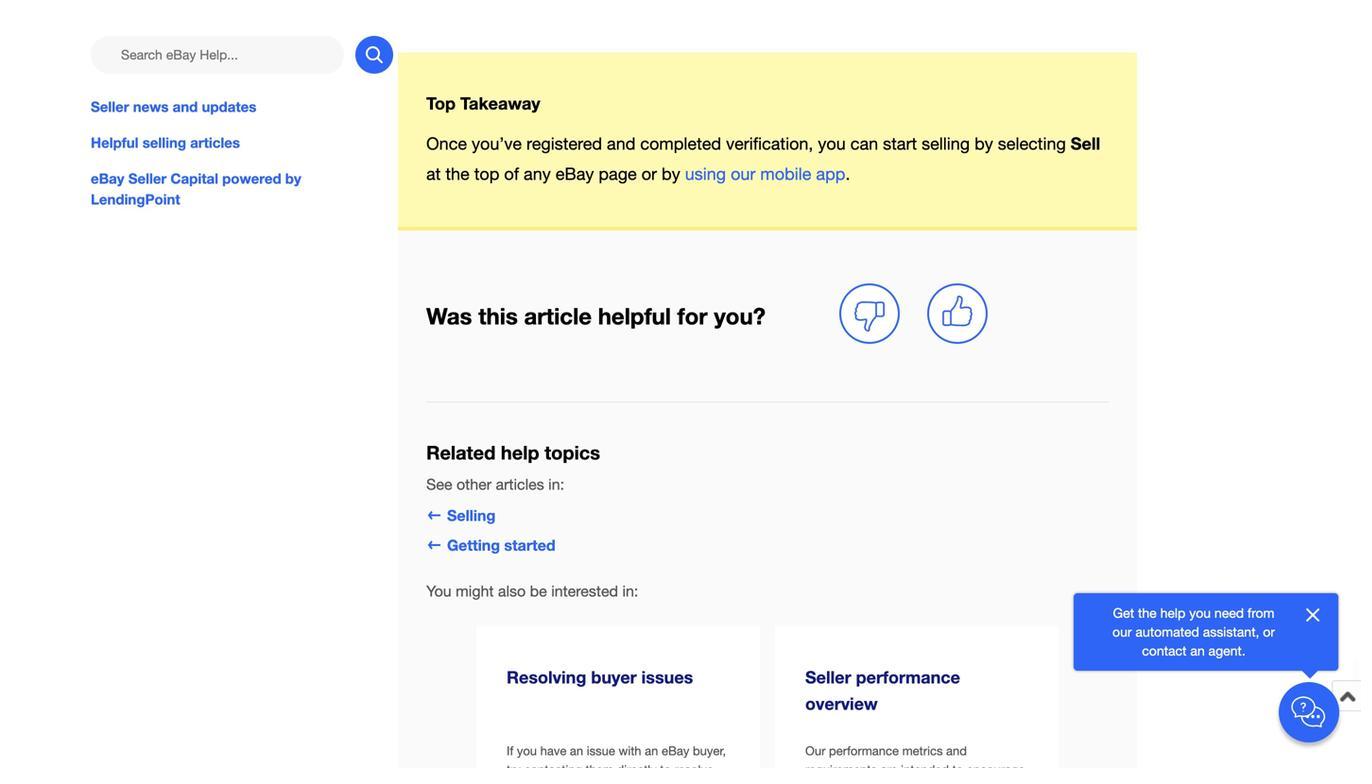 Task type: locate. For each thing, give the bounding box(es) containing it.
get the help you need from our automated assistant, or contact an agent.
[[1113, 605, 1275, 659]]

and right metrics
[[946, 744, 967, 759]]

this
[[478, 302, 518, 329]]

articles down updates
[[190, 134, 240, 151]]

capital
[[171, 170, 218, 187]]

overview
[[805, 694, 878, 714]]

top takeaway
[[426, 93, 540, 114]]

0 vertical spatial performance
[[856, 667, 960, 688]]

seller up lendingpoint
[[128, 170, 167, 187]]

completed
[[640, 134, 721, 153]]

our down get
[[1113, 624, 1132, 640]]

the inside get the help you need from our automated assistant, or contact an agent.
[[1138, 605, 1157, 621]]

an left agent.
[[1190, 643, 1205, 659]]

an inside if you have an issue with an ebay buyer, try contacting them directly to resolv
[[645, 744, 658, 759]]

1 horizontal spatial articles
[[496, 476, 544, 493]]

can
[[851, 134, 878, 153]]

ebay down "registered" on the left of page
[[556, 164, 594, 184]]

0 vertical spatial an
[[1190, 643, 1205, 659]]

other
[[457, 476, 492, 493]]

0 vertical spatial you
[[818, 134, 846, 153]]

0 horizontal spatial and
[[173, 98, 198, 115]]

1 horizontal spatial selling
[[922, 134, 970, 153]]

1 vertical spatial help
[[1160, 605, 1186, 621]]

0 horizontal spatial the
[[446, 164, 470, 184]]

2 horizontal spatial by
[[975, 134, 993, 153]]

mobile
[[760, 164, 811, 184]]

try
[[507, 763, 521, 769]]

to
[[660, 763, 671, 769], [952, 763, 963, 769]]

1 vertical spatial performance
[[829, 744, 899, 759]]

was
[[426, 302, 472, 329]]

metrics
[[902, 744, 943, 759]]

0 vertical spatial our
[[731, 164, 756, 184]]

to right the "intended" on the right bottom of the page
[[952, 763, 963, 769]]

selling down seller news and updates
[[142, 134, 186, 151]]

by inside once you've registered and completed verification, you can start selling by selecting sell
[[975, 134, 993, 153]]

and up page or
[[607, 134, 636, 153]]

the right get
[[1138, 605, 1157, 621]]

directly
[[617, 763, 657, 769]]

0 vertical spatial help
[[501, 441, 539, 464]]

an
[[1190, 643, 1205, 659], [645, 744, 658, 759]]

powered
[[222, 170, 281, 187]]

articles
[[190, 134, 240, 151], [496, 476, 544, 493]]

1 horizontal spatial you
[[1189, 605, 1211, 621]]

in: right interested in the left bottom of the page
[[622, 583, 638, 600]]

1 horizontal spatial our
[[1113, 624, 1132, 640]]

by down completed
[[662, 164, 680, 184]]

ebay seller capital powered by lendingpoint
[[91, 170, 301, 208]]

assistant,
[[1203, 624, 1259, 640]]

seller performance overview
[[805, 667, 960, 714]]

by
[[975, 134, 993, 153], [662, 164, 680, 184], [285, 170, 301, 187]]

topics
[[545, 441, 600, 464]]

seller up "helpful"
[[91, 98, 129, 115]]

articles down the related help topics at the bottom left
[[496, 476, 544, 493]]

you might also be interested in:
[[426, 583, 638, 600]]

seller inside "ebay seller capital powered by lendingpoint"
[[128, 170, 167, 187]]

selling right start
[[922, 134, 970, 153]]

verification,
[[726, 134, 813, 153]]

helpful selling articles
[[91, 134, 240, 151]]

1 vertical spatial an
[[645, 744, 658, 759]]

selling
[[922, 134, 970, 153], [142, 134, 186, 151]]

using our mobile app link
[[685, 164, 846, 184]]

2 horizontal spatial and
[[946, 744, 967, 759]]

1 vertical spatial the
[[1138, 605, 1157, 621]]

performance for overview
[[856, 667, 960, 688]]

2 vertical spatial seller
[[805, 667, 851, 688]]

you have an
[[517, 744, 583, 759]]

you up app
[[818, 134, 846, 153]]

help up see other articles in:
[[501, 441, 539, 464]]

help
[[501, 441, 539, 464], [1160, 605, 1186, 621]]

Search eBay Help... text field
[[91, 36, 344, 74]]

1 vertical spatial seller
[[128, 170, 167, 187]]

in:
[[548, 476, 564, 493], [622, 583, 638, 600]]

performance up requirements in the bottom of the page
[[829, 744, 899, 759]]

our
[[731, 164, 756, 184], [1113, 624, 1132, 640]]

you?
[[714, 302, 766, 329]]

see
[[426, 476, 452, 493]]

seller news and updates
[[91, 98, 256, 115]]

1 vertical spatial and
[[607, 134, 636, 153]]

0 horizontal spatial you
[[818, 134, 846, 153]]

to right the "directly"
[[660, 763, 671, 769]]

by right powered
[[285, 170, 301, 187]]

articles for selling
[[190, 134, 240, 151]]

be
[[530, 583, 547, 600]]

getting started
[[447, 536, 555, 554]]

performance up overview
[[856, 667, 960, 688]]

seller
[[91, 98, 129, 115], [128, 170, 167, 187], [805, 667, 851, 688]]

interested
[[551, 583, 618, 600]]

0 vertical spatial articles
[[190, 134, 240, 151]]

1 horizontal spatial by
[[662, 164, 680, 184]]

0 horizontal spatial by
[[285, 170, 301, 187]]

ebay left buyer,
[[662, 744, 689, 759]]

1 horizontal spatial help
[[1160, 605, 1186, 621]]

and
[[173, 98, 198, 115], [607, 134, 636, 153], [946, 744, 967, 759]]

ebay for if
[[662, 744, 689, 759]]

ebay inside if you have an issue with an ebay buyer, try contacting them directly to resolv
[[662, 744, 689, 759]]

resolving
[[507, 667, 586, 688]]

1 vertical spatial articles
[[496, 476, 544, 493]]

1 vertical spatial you
[[1189, 605, 1211, 621]]

and right news
[[173, 98, 198, 115]]

news
[[133, 98, 169, 115]]

an inside get the help you need from our automated assistant, or contact an agent.
[[1190, 643, 1205, 659]]

helpful
[[91, 134, 139, 151]]

0 horizontal spatial an
[[645, 744, 658, 759]]

0 horizontal spatial ebay
[[91, 170, 124, 187]]

them
[[586, 763, 613, 769]]

1 horizontal spatial to
[[952, 763, 963, 769]]

related
[[426, 441, 496, 464]]

seller inside seller performance overview
[[805, 667, 851, 688]]

lendingpoint
[[91, 191, 180, 208]]

0 horizontal spatial articles
[[190, 134, 240, 151]]

0 horizontal spatial our
[[731, 164, 756, 184]]

articles inside helpful selling articles link
[[190, 134, 240, 151]]

performance inside the our performance metrics and requirements are intended to encourag
[[829, 744, 899, 759]]

1 horizontal spatial in:
[[622, 583, 638, 600]]

2 vertical spatial and
[[946, 744, 967, 759]]

our inside get the help you need from our automated assistant, or contact an agent.
[[1113, 624, 1132, 640]]

resolving buyer issues
[[507, 667, 693, 688]]

you inside once you've registered and completed verification, you can start selling by selecting sell
[[818, 134, 846, 153]]

0 vertical spatial the
[[446, 164, 470, 184]]

with
[[619, 744, 641, 759]]

0 horizontal spatial in:
[[548, 476, 564, 493]]

2 horizontal spatial ebay
[[662, 744, 689, 759]]

registered
[[527, 134, 602, 153]]

2 to from the left
[[952, 763, 963, 769]]

helpful selling articles link
[[91, 132, 393, 153]]

1 horizontal spatial the
[[1138, 605, 1157, 621]]

the right "at"
[[446, 164, 470, 184]]

seller up overview
[[805, 667, 851, 688]]

ebay
[[556, 164, 594, 184], [91, 170, 124, 187], [662, 744, 689, 759]]

performance for metrics
[[829, 744, 899, 759]]

helpful
[[598, 302, 671, 329]]

to inside the our performance metrics and requirements are intended to encourag
[[952, 763, 963, 769]]

you
[[426, 583, 452, 600]]

0 vertical spatial seller
[[91, 98, 129, 115]]

the for get
[[1138, 605, 1157, 621]]

0 vertical spatial in:
[[548, 476, 564, 493]]

performance
[[856, 667, 960, 688], [829, 744, 899, 759]]

1 horizontal spatial ebay
[[556, 164, 594, 184]]

1 horizontal spatial and
[[607, 134, 636, 153]]

takeaway
[[460, 93, 540, 114]]

0 horizontal spatial help
[[501, 441, 539, 464]]

you
[[818, 134, 846, 153], [1189, 605, 1211, 621]]

you left need
[[1189, 605, 1211, 621]]

in: down topics on the bottom of page
[[548, 476, 564, 493]]

ebay up lendingpoint
[[91, 170, 124, 187]]

0 horizontal spatial to
[[660, 763, 671, 769]]

1 horizontal spatial an
[[1190, 643, 1205, 659]]

see other articles in:
[[426, 476, 564, 493]]

the
[[446, 164, 470, 184], [1138, 605, 1157, 621]]

an up the "directly"
[[645, 744, 658, 759]]

and inside the our performance metrics and requirements are intended to encourag
[[946, 744, 967, 759]]

our down once you've registered and completed verification, you can start selling by selecting sell
[[731, 164, 756, 184]]

get the help you need from our automated assistant, or contact an agent. tooltip
[[1104, 604, 1284, 661]]

using
[[685, 164, 726, 184]]

help up automated
[[1160, 605, 1186, 621]]

1 to from the left
[[660, 763, 671, 769]]

and inside once you've registered and completed verification, you can start selling by selecting sell
[[607, 134, 636, 153]]

by left selecting
[[975, 134, 993, 153]]

1 vertical spatial our
[[1113, 624, 1132, 640]]

for
[[677, 302, 708, 329]]

related help topics
[[426, 441, 600, 464]]

performance inside seller performance overview
[[856, 667, 960, 688]]

articles for other
[[496, 476, 544, 493]]

0 vertical spatial and
[[173, 98, 198, 115]]



Task type: describe. For each thing, give the bounding box(es) containing it.
started
[[504, 536, 555, 554]]

buyer,
[[693, 744, 726, 759]]

getting started link
[[426, 536, 555, 554]]

at the top of any ebay page or by using our mobile app .
[[426, 164, 850, 184]]

selling link
[[426, 507, 496, 525]]

you inside get the help you need from our automated assistant, or contact an agent.
[[1189, 605, 1211, 621]]

0 horizontal spatial selling
[[142, 134, 186, 151]]

selling
[[447, 507, 496, 525]]

contacting
[[524, 763, 582, 769]]

once
[[426, 134, 467, 153]]

to inside if you have an issue with an ebay buyer, try contacting them directly to resolv
[[660, 763, 671, 769]]

get
[[1113, 605, 1134, 621]]

might
[[456, 583, 494, 600]]

the for at
[[446, 164, 470, 184]]

requirements
[[805, 763, 877, 769]]

need
[[1215, 605, 1244, 621]]

of
[[504, 164, 519, 184]]

our
[[805, 744, 826, 759]]

seller for seller news and updates
[[91, 98, 129, 115]]

also
[[498, 583, 526, 600]]

selling inside once you've registered and completed verification, you can start selling by selecting sell
[[922, 134, 970, 153]]

if
[[507, 744, 513, 759]]

from
[[1248, 605, 1275, 621]]

agent.
[[1209, 643, 1246, 659]]

if you have an issue with an ebay buyer, try contacting them directly to resolv
[[507, 744, 726, 769]]

at
[[426, 164, 441, 184]]

ebay seller capital powered by lendingpoint link
[[91, 168, 393, 210]]

selecting
[[998, 134, 1066, 153]]

ebay for at
[[556, 164, 594, 184]]

contact
[[1142, 643, 1187, 659]]

intended
[[901, 763, 949, 769]]

any
[[524, 164, 551, 184]]

or
[[1263, 624, 1275, 640]]

start
[[883, 134, 917, 153]]

top
[[474, 164, 499, 184]]

and for our performance metrics and requirements are intended to encourag
[[946, 744, 967, 759]]

updates
[[202, 98, 256, 115]]

issues
[[642, 667, 693, 688]]

sell
[[1071, 133, 1100, 153]]

1 vertical spatial in:
[[622, 583, 638, 600]]

ebay inside "ebay seller capital powered by lendingpoint"
[[91, 170, 124, 187]]

app
[[816, 164, 846, 184]]

automated
[[1136, 624, 1199, 640]]

seller for seller performance overview
[[805, 667, 851, 688]]

getting
[[447, 536, 500, 554]]

.
[[846, 164, 850, 184]]

top
[[426, 93, 456, 114]]

issue
[[587, 744, 615, 759]]

article
[[524, 302, 592, 329]]

buyer
[[591, 667, 637, 688]]

once you've registered and completed verification, you can start selling by selecting sell
[[426, 133, 1100, 153]]

by inside "ebay seller capital powered by lendingpoint"
[[285, 170, 301, 187]]

you've
[[472, 134, 522, 153]]

was this article helpful for you?
[[426, 302, 766, 329]]

and for once you've registered and completed verification, you can start selling by selecting sell
[[607, 134, 636, 153]]

seller news and updates link
[[91, 96, 393, 117]]

help inside get the help you need from our automated assistant, or contact an agent.
[[1160, 605, 1186, 621]]

page or
[[599, 164, 657, 184]]

our performance metrics and requirements are intended to encourag
[[805, 744, 1025, 769]]

are
[[881, 763, 898, 769]]



Task type: vqa. For each thing, say whether or not it's contained in the screenshot.
contact 'link'
no



